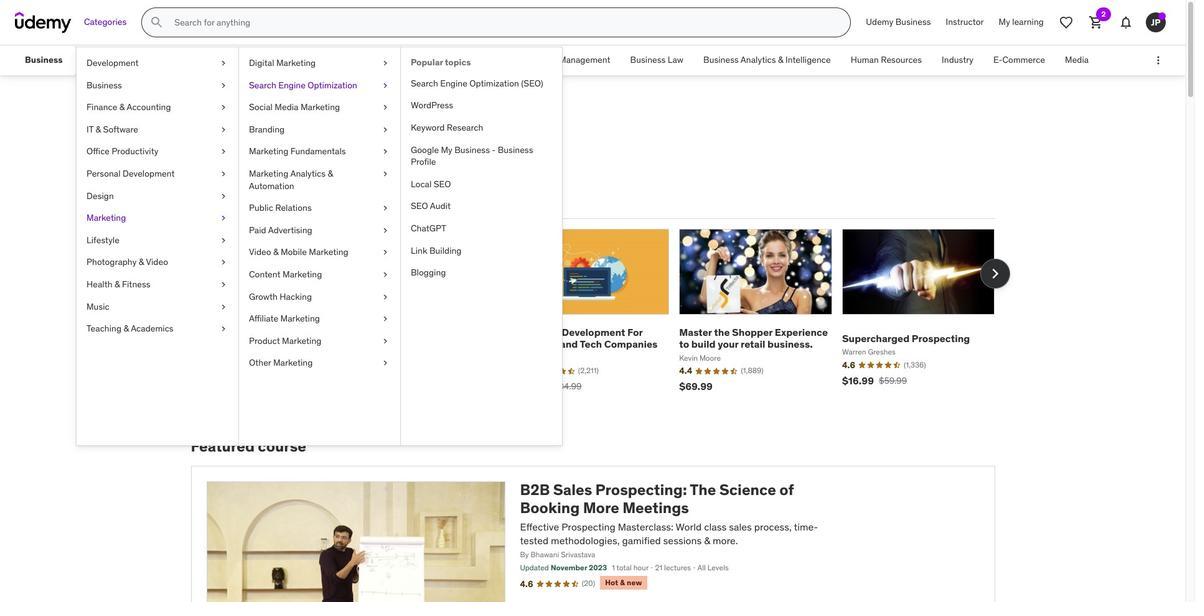 Task type: locate. For each thing, give the bounding box(es) containing it.
xsmall image left digital
[[218, 57, 228, 69]]

media down wishlist image
[[1065, 54, 1089, 65]]

1 management from the left
[[263, 54, 314, 65]]

business
[[895, 16, 931, 28], [25, 54, 63, 65], [375, 54, 411, 65], [630, 54, 666, 65], [703, 54, 739, 65], [87, 79, 122, 91], [454, 144, 490, 155], [498, 144, 533, 155], [516, 326, 559, 339]]

1 horizontal spatial optimization
[[469, 78, 519, 89]]

business analytics & intelligence link
[[693, 45, 841, 75]]

business right law
[[703, 54, 739, 65]]

paid advertising
[[249, 225, 312, 236]]

business left 'arrow pointing to subcategory menu links' 'image'
[[25, 54, 63, 65]]

marketing down paid advertising link
[[309, 247, 348, 258]]

get
[[270, 159, 294, 178]]

more.
[[713, 535, 738, 547]]

1 horizontal spatial business link
[[77, 74, 238, 97]]

tested
[[520, 535, 548, 547]]

xsmall image inside digital marketing link
[[380, 57, 390, 69]]

xsmall image inside office productivity 'link'
[[218, 146, 228, 158]]

xsmall image inside it & software link
[[218, 124, 228, 136]]

xsmall image for development
[[218, 57, 228, 69]]

xsmall image for marketing
[[218, 212, 228, 225]]

all levels
[[697, 563, 729, 573]]

1 horizontal spatial engine
[[440, 78, 467, 89]]

xsmall image left blogging
[[380, 269, 390, 281]]

marketing up automation
[[249, 168, 288, 179]]

finance & accounting link
[[77, 97, 238, 119]]

optimization down digital marketing link
[[308, 79, 357, 91]]

commerce
[[1002, 54, 1045, 65]]

0 horizontal spatial my
[[441, 144, 452, 155]]

& left intelligence
[[778, 54, 783, 65]]

business left -
[[454, 144, 490, 155]]

xsmall image inside content marketing 'link'
[[380, 269, 390, 281]]

search engine optimization link
[[239, 74, 400, 97]]

xsmall image inside "video & mobile marketing" link
[[380, 247, 390, 259]]

analytics for marketing
[[290, 168, 326, 179]]

content
[[249, 269, 280, 280]]

0 horizontal spatial business link
[[15, 45, 73, 75]]

-
[[492, 144, 496, 155]]

1 vertical spatial sales
[[553, 481, 592, 500]]

0 horizontal spatial prospecting
[[561, 521, 615, 533]]

media right social on the left of page
[[275, 102, 298, 113]]

business inside "udemy business" link
[[895, 16, 931, 28]]

my right the google in the top of the page
[[441, 144, 452, 155]]

courses to get you started
[[191, 159, 378, 178]]

1 horizontal spatial search
[[411, 78, 438, 89]]

management up the 'search engine optimization'
[[263, 54, 314, 65]]

search inside 'element'
[[411, 78, 438, 89]]

lifestyle link
[[77, 230, 238, 252]]

1 horizontal spatial prospecting
[[912, 332, 970, 345]]

1 horizontal spatial seo
[[434, 178, 451, 190]]

prospecting
[[912, 332, 970, 345], [561, 521, 615, 533]]

marketing down 'hacking'
[[280, 313, 320, 324]]

trending button
[[268, 188, 315, 218]]

xsmall image for health & fitness
[[218, 279, 228, 291]]

udemy
[[866, 16, 893, 28]]

xsmall image down most popular at the left
[[218, 212, 228, 225]]

business inside business strategy link
[[375, 54, 411, 65]]

business link up accounting
[[77, 74, 238, 97]]

optimization down operations link
[[469, 78, 519, 89]]

b2b
[[520, 481, 550, 500]]

sales right b2b
[[553, 481, 592, 500]]

seo left audit
[[411, 201, 428, 212]]

other marketing link
[[239, 352, 400, 375]]

social media marketing
[[249, 102, 340, 113]]

xsmall image inside affiliate marketing "link"
[[380, 313, 390, 325]]

search engine optimization (seo) link
[[401, 73, 562, 95]]

0 vertical spatial sales
[[191, 105, 243, 131]]

business right udemy
[[895, 16, 931, 28]]

paid advertising link
[[239, 220, 400, 242]]

other
[[249, 357, 271, 369]]

business left and in the bottom left of the page
[[516, 326, 559, 339]]

xsmall image inside other marketing link
[[380, 357, 390, 370]]

0 horizontal spatial engine
[[278, 79, 306, 91]]

business link down the udemy image
[[15, 45, 73, 75]]

&
[[778, 54, 783, 65], [119, 102, 125, 113], [96, 124, 101, 135], [328, 168, 333, 179], [273, 247, 279, 258], [139, 257, 144, 268], [114, 279, 120, 290], [124, 323, 129, 334], [704, 535, 710, 547], [620, 578, 625, 588]]

xsmall image inside health & fitness link
[[218, 279, 228, 291]]

xsmall image for digital marketing
[[380, 57, 390, 69]]

xsmall image for affiliate marketing
[[380, 313, 390, 325]]

my inside google my business - business profile
[[441, 144, 452, 155]]

0 horizontal spatial media
[[275, 102, 298, 113]]

search for search engine optimization
[[249, 79, 276, 91]]

growth hacking
[[249, 291, 312, 302]]

prospecting inside carousel element
[[912, 332, 970, 345]]

xsmall image inside design link
[[218, 190, 228, 202]]

analytics down "fundamentals"
[[290, 168, 326, 179]]

methodologies,
[[551, 535, 620, 547]]

world
[[676, 521, 702, 533]]

xsmall image inside social media marketing link
[[380, 102, 390, 114]]

1 horizontal spatial management
[[559, 54, 610, 65]]

xsmall image inside paid advertising link
[[380, 225, 390, 237]]

seo
[[434, 178, 451, 190], [411, 201, 428, 212]]

music
[[87, 301, 109, 312]]

xsmall image left 'paid' at the left of page
[[218, 234, 228, 247]]

business left popular
[[375, 54, 411, 65]]

1 horizontal spatial analytics
[[741, 54, 776, 65]]

video down lifestyle link
[[146, 257, 168, 268]]

sales left social on the left of page
[[191, 105, 243, 131]]

xsmall image for public relations
[[380, 202, 390, 215]]

1 horizontal spatial video
[[249, 247, 271, 258]]

& down class
[[704, 535, 710, 547]]

master
[[679, 326, 712, 339]]

xsmall image for social media marketing
[[380, 102, 390, 114]]

design
[[87, 190, 114, 201]]

video & mobile marketing
[[249, 247, 348, 258]]

categories
[[84, 16, 127, 28]]

xsmall image inside the "marketing analytics & automation" link
[[380, 168, 390, 180]]

analytics inside 'link'
[[741, 54, 776, 65]]

& for video & mobile marketing
[[273, 247, 279, 258]]

analytics inside "marketing analytics & automation"
[[290, 168, 326, 179]]

to
[[252, 159, 267, 178], [679, 338, 689, 351]]

seo right local
[[434, 178, 451, 190]]

0 vertical spatial prospecting
[[912, 332, 970, 345]]

of
[[779, 481, 794, 500]]

human
[[851, 54, 879, 65]]

xsmall image
[[380, 57, 390, 69], [218, 79, 228, 92], [380, 79, 390, 92], [218, 102, 228, 114], [380, 102, 390, 114], [218, 124, 228, 136], [380, 124, 390, 136], [218, 146, 228, 158], [380, 146, 390, 158], [218, 168, 228, 180], [380, 168, 390, 180], [218, 190, 228, 202], [380, 202, 390, 215], [380, 247, 390, 259], [218, 257, 228, 269], [218, 279, 228, 291], [380, 291, 390, 303], [218, 301, 228, 313], [380, 313, 390, 325], [380, 335, 390, 347], [380, 357, 390, 370]]

optimization
[[469, 78, 519, 89], [308, 79, 357, 91]]

my left learning
[[999, 16, 1010, 28]]

xsmall image for lifestyle
[[218, 234, 228, 247]]

0 vertical spatial analytics
[[741, 54, 776, 65]]

2 vertical spatial development
[[562, 326, 625, 339]]

& up fitness
[[139, 257, 144, 268]]

teaching & academics link
[[77, 318, 238, 340]]

more subcategory menu links image
[[1152, 54, 1165, 67]]

learning
[[1012, 16, 1044, 28]]

analytics
[[741, 54, 776, 65], [290, 168, 326, 179]]

jp link
[[1141, 7, 1171, 37]]

0 horizontal spatial optimization
[[308, 79, 357, 91]]

featured
[[191, 437, 255, 456]]

xsmall image inside the 'public relations' link
[[380, 202, 390, 215]]

time-
[[794, 521, 818, 533]]

0 horizontal spatial sales
[[191, 105, 243, 131]]

1 horizontal spatial to
[[679, 338, 689, 351]]

content marketing link
[[239, 264, 400, 286]]

0 horizontal spatial management
[[263, 54, 314, 65]]

marketing up get
[[249, 146, 288, 157]]

sales courses
[[191, 105, 328, 131]]

0 horizontal spatial analytics
[[290, 168, 326, 179]]

xsmall image for business
[[218, 79, 228, 92]]

law
[[668, 54, 683, 65]]

xsmall image for growth hacking
[[380, 291, 390, 303]]

keyword research
[[411, 122, 483, 133]]

1 vertical spatial seo
[[411, 201, 428, 212]]

video & mobile marketing link
[[239, 242, 400, 264]]

& right it
[[96, 124, 101, 135]]

& right hot
[[620, 578, 625, 588]]

0 vertical spatial media
[[1065, 54, 1089, 65]]

0 vertical spatial my
[[999, 16, 1010, 28]]

21
[[655, 563, 662, 573]]

0 horizontal spatial seo
[[411, 201, 428, 212]]

marketing down search engine optimization link
[[301, 102, 340, 113]]

xsmall image inside the teaching & academics link
[[218, 323, 228, 335]]

1 horizontal spatial my
[[999, 16, 1010, 28]]

engine down topics
[[440, 78, 467, 89]]

wishlist image
[[1059, 15, 1074, 30]]

xsmall image inside photography & video link
[[218, 257, 228, 269]]

& inside 'link'
[[778, 54, 783, 65]]

development
[[87, 57, 139, 68], [123, 168, 175, 179], [562, 326, 625, 339]]

marketing down product marketing
[[273, 357, 313, 369]]

to left build
[[679, 338, 689, 351]]

carousel element
[[191, 229, 1010, 408]]

0 horizontal spatial search
[[249, 79, 276, 91]]

personal development
[[87, 168, 175, 179]]

1 vertical spatial development
[[123, 168, 175, 179]]

0 horizontal spatial to
[[252, 159, 267, 178]]

xsmall image inside lifestyle link
[[218, 234, 228, 247]]

1 vertical spatial analytics
[[290, 168, 326, 179]]

supercharged
[[842, 332, 910, 345]]

analytics left intelligence
[[741, 54, 776, 65]]

xsmall image inside "personal development" link
[[218, 168, 228, 180]]

& left the mobile
[[273, 247, 279, 258]]

health & fitness link
[[77, 274, 238, 296]]

supercharged prospecting link
[[842, 332, 970, 345]]

business.
[[767, 338, 813, 351]]

growth
[[249, 291, 278, 302]]

search down popular
[[411, 78, 438, 89]]

xsmall image for branding
[[380, 124, 390, 136]]

xsmall image inside branding link
[[380, 124, 390, 136]]

1 vertical spatial to
[[679, 338, 689, 351]]

1 vertical spatial prospecting
[[561, 521, 615, 533]]

mobile
[[281, 247, 307, 258]]

srivastava
[[561, 550, 595, 560]]

& for teaching & academics
[[124, 323, 129, 334]]

xsmall image inside finance & accounting link
[[218, 102, 228, 114]]

xsmall image left affiliate
[[218, 323, 228, 335]]

marketing inside "link"
[[280, 313, 320, 324]]

keyword research link
[[401, 117, 562, 139]]

udemy business link
[[858, 7, 938, 37]]

xsmall image inside product marketing link
[[380, 335, 390, 347]]

xsmall image for office productivity
[[218, 146, 228, 158]]

video down 'paid' at the left of page
[[249, 247, 271, 258]]

arrow pointing to subcategory menu links image
[[73, 45, 84, 75]]

1 vertical spatial my
[[441, 144, 452, 155]]

total
[[617, 563, 632, 573]]

academics
[[131, 323, 173, 334]]

all
[[697, 563, 706, 573]]

xsmall image inside marketing fundamentals link
[[380, 146, 390, 158]]

xsmall image inside music link
[[218, 301, 228, 313]]

affiliate marketing link
[[239, 308, 400, 330]]

& right you
[[328, 168, 333, 179]]

xsmall image for teaching & academics
[[218, 323, 228, 335]]

development link
[[77, 52, 238, 74]]

1 vertical spatial courses
[[191, 159, 249, 178]]

management
[[263, 54, 314, 65], [559, 54, 610, 65]]

marketing down video & mobile marketing
[[283, 269, 322, 280]]

instructor
[[946, 16, 984, 28]]

my learning
[[999, 16, 1044, 28]]

xsmall image inside "growth hacking" link
[[380, 291, 390, 303]]

engine for search engine optimization
[[278, 79, 306, 91]]

google my business - business profile
[[411, 144, 533, 168]]

search engine optimization element
[[400, 47, 562, 446]]

finance
[[87, 102, 117, 113]]

xsmall image inside marketing link
[[218, 212, 228, 225]]

xsmall image
[[218, 57, 228, 69], [218, 212, 228, 225], [380, 225, 390, 237], [218, 234, 228, 247], [380, 269, 390, 281], [218, 323, 228, 335]]

xsmall image inside development link
[[218, 57, 228, 69]]

xsmall image left chatgpt
[[380, 225, 390, 237]]

by
[[520, 550, 529, 560]]

xsmall image for video & mobile marketing
[[380, 247, 390, 259]]

b2b sales prospecting: the science of booking more meetings effective prospecting masterclass: world class sales process, time- tested methodologies, gamified sessions & more. by bhawani srivastava
[[520, 481, 818, 560]]

business law
[[630, 54, 683, 65]]

1 horizontal spatial sales
[[553, 481, 592, 500]]

strategy
[[413, 54, 446, 65]]

engine inside 'element'
[[440, 78, 467, 89]]

xsmall image inside search engine optimization link
[[380, 79, 390, 92]]

blogging link
[[401, 262, 562, 284]]

search down digital
[[249, 79, 276, 91]]

& right finance
[[119, 102, 125, 113]]

development inside business development for startups and tech companies
[[562, 326, 625, 339]]

business left law
[[630, 54, 666, 65]]

optimization inside 'element'
[[469, 78, 519, 89]]

seo inside local seo link
[[434, 178, 451, 190]]

& right teaching on the left of page
[[124, 323, 129, 334]]

to up automation
[[252, 159, 267, 178]]

0 vertical spatial seo
[[434, 178, 451, 190]]

teaching
[[87, 323, 121, 334]]

& right health
[[114, 279, 120, 290]]

engine up the social media marketing
[[278, 79, 306, 91]]

notifications image
[[1118, 15, 1133, 30]]

management right project
[[559, 54, 610, 65]]

digital marketing link
[[239, 52, 400, 74]]

21 lectures
[[655, 563, 691, 573]]



Task type: vqa. For each thing, say whether or not it's contained in the screenshot.
"Marketing" link
yes



Task type: describe. For each thing, give the bounding box(es) containing it.
management link
[[253, 45, 324, 75]]

trending
[[271, 196, 313, 209]]

marketing inside 'link'
[[283, 269, 322, 280]]

the
[[690, 481, 716, 500]]

advertising
[[268, 225, 312, 236]]

e-
[[993, 54, 1002, 65]]

productivity
[[112, 146, 158, 157]]

profile
[[411, 156, 436, 168]]

to inside 'master the shopper experience to build your retail business.'
[[679, 338, 689, 351]]

search engine optimization (seo)
[[411, 78, 543, 89]]

social
[[249, 102, 273, 113]]

business inside the business law link
[[630, 54, 666, 65]]

marketing analytics & automation link
[[239, 163, 400, 197]]

xsmall image for content marketing
[[380, 269, 390, 281]]

optimization for search engine optimization (seo)
[[469, 78, 519, 89]]

paid
[[249, 225, 266, 236]]

featured course
[[191, 437, 306, 456]]

marketing up the 'search engine optimization'
[[276, 57, 316, 68]]

prospecting inside b2b sales prospecting: the science of booking more meetings effective prospecting masterclass: world class sales process, time- tested methodologies, gamified sessions & more. by bhawani srivastava
[[561, 521, 615, 533]]

your
[[718, 338, 738, 351]]

personal
[[87, 168, 120, 179]]

xsmall image for product marketing
[[380, 335, 390, 347]]

development for business
[[562, 326, 625, 339]]

affiliate
[[249, 313, 278, 324]]

google
[[411, 144, 439, 155]]

0 vertical spatial to
[[252, 159, 267, 178]]

business right -
[[498, 144, 533, 155]]

engine for search engine optimization (seo)
[[440, 78, 467, 89]]

marketing fundamentals link
[[239, 141, 400, 163]]

office productivity
[[87, 146, 158, 157]]

link building
[[411, 245, 462, 256]]

entrepreneurship
[[94, 54, 162, 65]]

Search for anything text field
[[172, 12, 835, 33]]

chatgpt link
[[401, 218, 562, 240]]

xsmall image for finance & accounting
[[218, 102, 228, 114]]

e-commerce
[[993, 54, 1045, 65]]

wordpress link
[[401, 95, 562, 117]]

business up finance
[[87, 79, 122, 91]]

xsmall image for photography & video
[[218, 257, 228, 269]]

health & fitness
[[87, 279, 150, 290]]

xsmall image for music
[[218, 301, 228, 313]]

building
[[429, 245, 462, 256]]

blogging
[[411, 267, 446, 278]]

local seo
[[411, 178, 451, 190]]

hour
[[633, 563, 649, 573]]

photography
[[87, 257, 137, 268]]

marketing analytics & automation
[[249, 168, 333, 191]]

seo inside seo audit link
[[411, 201, 428, 212]]

effective
[[520, 521, 559, 533]]

0 horizontal spatial video
[[146, 257, 168, 268]]

hot
[[605, 578, 618, 588]]

companies
[[604, 338, 658, 351]]

media link
[[1055, 45, 1099, 75]]

business analytics & intelligence
[[703, 54, 831, 65]]

office
[[87, 146, 110, 157]]

0 vertical spatial courses
[[247, 105, 328, 131]]

& inside "marketing analytics & automation"
[[328, 168, 333, 179]]

local
[[411, 178, 432, 190]]

shopper
[[732, 326, 773, 339]]

xsmall image for it & software
[[218, 124, 228, 136]]

xsmall image for other marketing
[[380, 357, 390, 370]]

marketing inside "marketing analytics & automation"
[[249, 168, 288, 179]]

software
[[103, 124, 138, 135]]

& for it & software
[[96, 124, 101, 135]]

analytics for business
[[741, 54, 776, 65]]

2 management from the left
[[559, 54, 610, 65]]

udemy image
[[15, 12, 72, 33]]

& inside b2b sales prospecting: the science of booking more meetings effective prospecting masterclass: world class sales process, time- tested methodologies, gamified sessions & more. by bhawani srivastava
[[704, 535, 710, 547]]

booking
[[520, 498, 580, 518]]

business inside business development for startups and tech companies
[[516, 326, 559, 339]]

automation
[[249, 180, 294, 191]]

marketing down affiliate marketing "link"
[[282, 335, 321, 347]]

xsmall image for personal development
[[218, 168, 228, 180]]

product marketing link
[[239, 330, 400, 352]]

project management
[[529, 54, 610, 65]]

business development for startups and tech companies link
[[516, 326, 658, 351]]

marketing up the lifestyle
[[87, 212, 126, 224]]

public relations
[[249, 202, 312, 214]]

resources
[[881, 54, 922, 65]]

my learning link
[[991, 7, 1051, 37]]

1 horizontal spatial media
[[1065, 54, 1089, 65]]

more
[[583, 498, 619, 518]]

lectures
[[664, 563, 691, 573]]

finance & accounting
[[87, 102, 171, 113]]

other marketing
[[249, 357, 313, 369]]

popular
[[219, 196, 256, 209]]

1 vertical spatial media
[[275, 102, 298, 113]]

business inside business analytics & intelligence 'link'
[[703, 54, 739, 65]]

branding link
[[239, 119, 400, 141]]

search for search engine optimization (seo)
[[411, 78, 438, 89]]

operations link
[[456, 45, 519, 75]]

seo audit
[[411, 201, 451, 212]]

entrepreneurship link
[[84, 45, 172, 75]]

submit search image
[[150, 15, 165, 30]]

2023
[[589, 563, 607, 573]]

instructor link
[[938, 7, 991, 37]]

business law link
[[620, 45, 693, 75]]

keyword
[[411, 122, 445, 133]]

business strategy link
[[365, 45, 456, 75]]

new
[[627, 578, 642, 588]]

xsmall image for search engine optimization
[[380, 79, 390, 92]]

updated
[[520, 563, 549, 573]]

retail
[[741, 338, 765, 351]]

0 vertical spatial development
[[87, 57, 139, 68]]

next image
[[985, 264, 1005, 284]]

link
[[411, 245, 427, 256]]

shopping cart with 2 items image
[[1089, 15, 1104, 30]]

you have alerts image
[[1158, 12, 1166, 20]]

business development for startups and tech companies
[[516, 326, 658, 351]]

intelligence
[[785, 54, 831, 65]]

link building link
[[401, 240, 562, 262]]

wordpress
[[411, 100, 453, 111]]

xsmall image for design
[[218, 190, 228, 202]]

& for health & fitness
[[114, 279, 120, 290]]

1 total hour
[[612, 563, 649, 573]]

master the shopper experience to build your retail business. link
[[679, 326, 828, 351]]

xsmall image for marketing analytics & automation
[[380, 168, 390, 180]]

& for hot & new
[[620, 578, 625, 588]]

e-commerce link
[[983, 45, 1055, 75]]

content marketing
[[249, 269, 322, 280]]

popular
[[411, 57, 443, 68]]

development for personal
[[123, 168, 175, 179]]

seo audit link
[[401, 196, 562, 218]]

xsmall image for paid advertising
[[380, 225, 390, 237]]

(seo)
[[521, 78, 543, 89]]

most popular
[[193, 196, 256, 209]]

fundamentals
[[290, 146, 346, 157]]

lifestyle
[[87, 234, 119, 246]]

xsmall image for marketing fundamentals
[[380, 146, 390, 158]]

sales inside b2b sales prospecting: the science of booking more meetings effective prospecting masterclass: world class sales process, time- tested methodologies, gamified sessions & more. by bhawani srivastava
[[553, 481, 592, 500]]

for
[[627, 326, 643, 339]]

& for photography & video
[[139, 257, 144, 268]]

optimization for search engine optimization
[[308, 79, 357, 91]]

& for finance & accounting
[[119, 102, 125, 113]]



